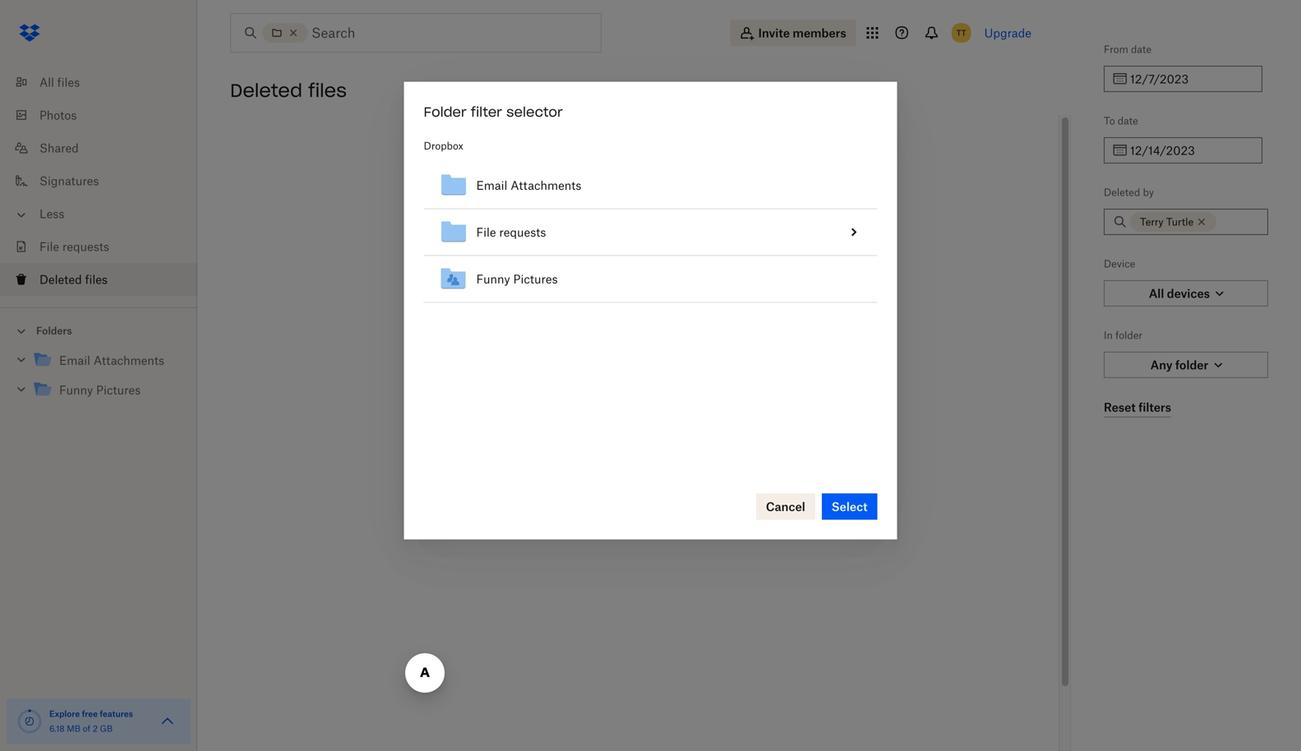 Task type: locate. For each thing, give the bounding box(es) containing it.
1 horizontal spatial funny
[[477, 272, 510, 286]]

attachments up funny pictures link
[[94, 354, 164, 368]]

attachments inside row
[[511, 178, 582, 192]]

0 horizontal spatial requests
[[62, 240, 109, 254]]

pictures
[[514, 272, 558, 286], [96, 383, 141, 397]]

upgrade link
[[985, 26, 1032, 40]]

requests
[[499, 225, 546, 239], [62, 240, 109, 254]]

row group inside folder filter selector dialog
[[424, 162, 878, 303]]

1 horizontal spatial file
[[477, 225, 496, 239]]

1 vertical spatial date
[[1118, 115, 1139, 127]]

1 horizontal spatial files
[[85, 273, 108, 287]]

1 horizontal spatial deleted files
[[230, 79, 347, 102]]

selector
[[507, 104, 563, 120]]

1 horizontal spatial deleted
[[230, 79, 303, 102]]

list
[[0, 56, 197, 308]]

0 vertical spatial pictures
[[514, 272, 558, 286]]

date for from date
[[1132, 43, 1152, 56]]

0 vertical spatial funny
[[477, 272, 510, 286]]

photos
[[39, 108, 77, 122]]

0 horizontal spatial email
[[59, 354, 90, 368]]

attachments down selector
[[511, 178, 582, 192]]

0 vertical spatial file
[[477, 225, 496, 239]]

less image
[[13, 207, 30, 223]]

folder
[[424, 104, 467, 120]]

email down folders
[[59, 354, 90, 368]]

0 vertical spatial requests
[[499, 225, 546, 239]]

folders
[[36, 325, 72, 337]]

0 horizontal spatial deleted
[[39, 273, 82, 287]]

1 vertical spatial pictures
[[96, 383, 141, 397]]

of
[[83, 724, 90, 734]]

signatures link
[[13, 164, 197, 197]]

deleted files link
[[13, 263, 197, 296]]

file
[[477, 225, 496, 239], [39, 240, 59, 254]]

From date text field
[[1131, 70, 1253, 88]]

file inside row
[[477, 225, 496, 239]]

email attachments for 'email attachments' link
[[59, 354, 164, 368]]

1 vertical spatial requests
[[62, 240, 109, 254]]

2 horizontal spatial files
[[308, 79, 347, 102]]

all
[[39, 75, 54, 89]]

date right from
[[1132, 43, 1152, 56]]

table
[[424, 162, 878, 303]]

email inside group
[[59, 354, 90, 368]]

0 horizontal spatial deleted files
[[39, 273, 108, 287]]

table containing email attachments
[[424, 162, 878, 303]]

deleted files list item
[[0, 263, 197, 296]]

files inside all files link
[[57, 75, 80, 89]]

attachments for 'email attachments' row
[[511, 178, 582, 192]]

funny pictures inside row
[[477, 272, 558, 286]]

2 vertical spatial deleted
[[39, 273, 82, 287]]

folder filter selector dialog
[[404, 82, 898, 540]]

funny pictures
[[477, 272, 558, 286], [59, 383, 141, 397]]

0 vertical spatial date
[[1132, 43, 1152, 56]]

pictures inside row
[[514, 272, 558, 286]]

terry
[[1140, 216, 1164, 228]]

1 horizontal spatial file requests
[[477, 225, 546, 239]]

date right to
[[1118, 115, 1139, 127]]

funny
[[477, 272, 510, 286], [59, 383, 93, 397]]

email attachments inside row
[[477, 178, 582, 192]]

group
[[0, 342, 197, 417]]

attachments inside group
[[94, 354, 164, 368]]

less
[[39, 207, 64, 221]]

quota usage element
[[16, 709, 43, 735]]

gb
[[100, 724, 113, 734]]

0 horizontal spatial files
[[57, 75, 80, 89]]

row group
[[424, 162, 878, 303]]

row group containing email attachments
[[424, 162, 878, 303]]

terry turtle button
[[1131, 212, 1217, 232]]

file requests link
[[13, 230, 197, 263]]

files for all files link
[[57, 75, 80, 89]]

1 horizontal spatial attachments
[[511, 178, 582, 192]]

0 horizontal spatial pictures
[[96, 383, 141, 397]]

1 vertical spatial funny pictures
[[59, 383, 141, 397]]

attachments
[[511, 178, 582, 192], [94, 354, 164, 368]]

email down 'folder filter selector'
[[477, 178, 508, 192]]

0 horizontal spatial funny pictures
[[59, 383, 141, 397]]

email attachments down selector
[[477, 178, 582, 192]]

in folder
[[1104, 329, 1143, 342]]

0 vertical spatial file requests
[[477, 225, 546, 239]]

1 vertical spatial deleted files
[[39, 273, 108, 287]]

0 vertical spatial attachments
[[511, 178, 582, 192]]

0 vertical spatial deleted
[[230, 79, 303, 102]]

1 horizontal spatial email attachments
[[477, 178, 582, 192]]

0 horizontal spatial file requests
[[39, 240, 109, 254]]

funny inside funny pictures link
[[59, 383, 93, 397]]

email
[[477, 178, 508, 192], [59, 354, 90, 368]]

0 vertical spatial email
[[477, 178, 508, 192]]

1 horizontal spatial email
[[477, 178, 508, 192]]

0 horizontal spatial email attachments
[[59, 354, 164, 368]]

free
[[82, 709, 98, 719]]

date
[[1132, 43, 1152, 56], [1118, 115, 1139, 127]]

deleted inside "link"
[[39, 273, 82, 287]]

deleted
[[230, 79, 303, 102], [1104, 186, 1141, 199], [39, 273, 82, 287]]

1 horizontal spatial pictures
[[514, 272, 558, 286]]

0 vertical spatial email attachments
[[477, 178, 582, 192]]

in
[[1104, 329, 1113, 342]]

funny inside funny pictures row
[[477, 272, 510, 286]]

requests inside list
[[62, 240, 109, 254]]

from date
[[1104, 43, 1152, 56]]

folder filter selector
[[424, 104, 563, 120]]

0 horizontal spatial file
[[39, 240, 59, 254]]

1 horizontal spatial requests
[[499, 225, 546, 239]]

email attachments up funny pictures link
[[59, 354, 164, 368]]

all files link
[[13, 66, 197, 99]]

funny pictures link
[[33, 379, 184, 402]]

1 vertical spatial funny
[[59, 383, 93, 397]]

1 horizontal spatial funny pictures
[[477, 272, 558, 286]]

pictures inside group
[[96, 383, 141, 397]]

photos link
[[13, 99, 197, 132]]

shared link
[[13, 132, 197, 164]]

1 vertical spatial file requests
[[39, 240, 109, 254]]

0 vertical spatial funny pictures
[[477, 272, 558, 286]]

files
[[57, 75, 80, 89], [308, 79, 347, 102], [85, 273, 108, 287]]

1 vertical spatial attachments
[[94, 354, 164, 368]]

cell
[[824, 162, 851, 209], [851, 162, 878, 209], [805, 209, 831, 256], [831, 209, 878, 256], [824, 256, 851, 303], [851, 256, 878, 303]]

deleted by
[[1104, 186, 1155, 199]]

1 vertical spatial email
[[59, 354, 90, 368]]

requests inside row
[[499, 225, 546, 239]]

0 horizontal spatial funny
[[59, 383, 93, 397]]

dropbox image
[[13, 16, 46, 49]]

deleted files
[[230, 79, 347, 102], [39, 273, 108, 287]]

cancel button
[[756, 494, 815, 520]]

2
[[93, 724, 98, 734]]

1 vertical spatial email attachments
[[59, 354, 164, 368]]

funny for funny pictures row
[[477, 272, 510, 286]]

1 vertical spatial deleted
[[1104, 186, 1141, 199]]

file requests
[[477, 225, 546, 239], [39, 240, 109, 254]]

files inside deleted files "link"
[[85, 273, 108, 287]]

deleted files inside "link"
[[39, 273, 108, 287]]

template stateless image
[[844, 222, 864, 242]]

0 horizontal spatial attachments
[[94, 354, 164, 368]]

from
[[1104, 43, 1129, 56]]

explore free features 6.18 mb of 2 gb
[[49, 709, 133, 734]]

email attachments
[[477, 178, 582, 192], [59, 354, 164, 368]]

email inside row
[[477, 178, 508, 192]]



Task type: describe. For each thing, give the bounding box(es) containing it.
funny for funny pictures link
[[59, 383, 93, 397]]

features
[[100, 709, 133, 719]]

folders button
[[0, 318, 197, 342]]

email attachments link
[[33, 350, 184, 372]]

files for deleted files "link"
[[85, 273, 108, 287]]

select
[[832, 500, 868, 514]]

mb
[[67, 724, 81, 734]]

list containing all files
[[0, 56, 197, 308]]

pictures for funny pictures link
[[96, 383, 141, 397]]

all files
[[39, 75, 80, 89]]

0 vertical spatial deleted files
[[230, 79, 347, 102]]

explore
[[49, 709, 80, 719]]

6.18
[[49, 724, 65, 734]]

folder
[[1116, 329, 1143, 342]]

email for 'email attachments' link
[[59, 354, 90, 368]]

dropbox
[[424, 140, 464, 152]]

upgrade
[[985, 26, 1032, 40]]

filter
[[471, 104, 502, 120]]

shared
[[39, 141, 79, 155]]

file requests inside file requests link
[[39, 240, 109, 254]]

group containing email attachments
[[0, 342, 197, 417]]

email for 'email attachments' row
[[477, 178, 508, 192]]

to date
[[1104, 115, 1139, 127]]

To date text field
[[1131, 141, 1253, 160]]

cancel
[[766, 500, 806, 514]]

by
[[1143, 186, 1155, 199]]

date for to date
[[1118, 115, 1139, 127]]

terry turtle
[[1140, 216, 1194, 228]]

attachments for 'email attachments' link
[[94, 354, 164, 368]]

funny pictures for funny pictures link
[[59, 383, 141, 397]]

file requests row
[[424, 209, 878, 256]]

signatures
[[39, 174, 99, 188]]

file requests inside file requests row
[[477, 225, 546, 239]]

email attachments for 'email attachments' row
[[477, 178, 582, 192]]

select button
[[822, 494, 878, 520]]

pictures for funny pictures row
[[514, 272, 558, 286]]

funny pictures for funny pictures row
[[477, 272, 558, 286]]

table inside folder filter selector dialog
[[424, 162, 878, 303]]

funny pictures row
[[424, 256, 878, 303]]

device
[[1104, 258, 1136, 270]]

email attachments row
[[424, 162, 878, 209]]

1 vertical spatial file
[[39, 240, 59, 254]]

2 horizontal spatial deleted
[[1104, 186, 1141, 199]]

to
[[1104, 115, 1116, 127]]

turtle
[[1167, 216, 1194, 228]]



Task type: vqa. For each thing, say whether or not it's contained in the screenshot.
Deleted files's 'files'
no



